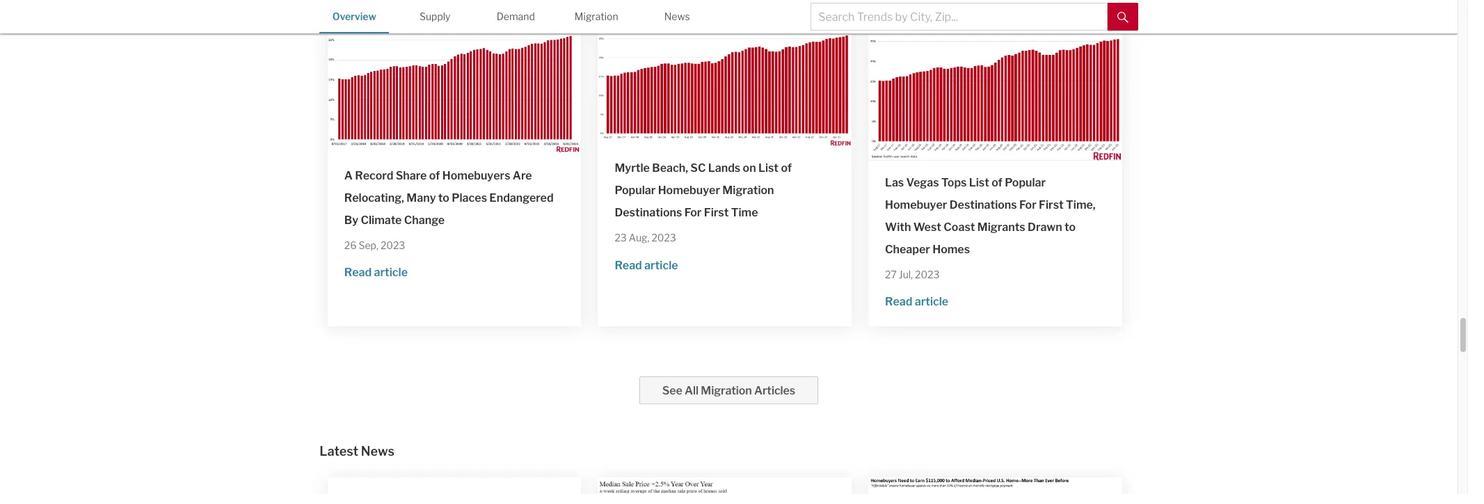 Task type: vqa. For each thing, say whether or not it's contained in the screenshot.
Almaden Heights is Summerhill homes newest community. Plan 2 offers 4 bedrooms all w/ walk-in closets, ground floor bedr...
no



Task type: locate. For each thing, give the bounding box(es) containing it.
0 horizontal spatial for
[[685, 206, 702, 220]]

read article down 27 jul, 2023
[[885, 295, 949, 309]]

list
[[759, 162, 779, 175], [969, 176, 990, 189]]

0 vertical spatial migration
[[575, 10, 619, 22]]

0 horizontal spatial read article
[[344, 266, 408, 279]]

1 vertical spatial to
[[1065, 221, 1076, 234]]

first
[[1039, 198, 1064, 212], [704, 206, 729, 220]]

for up drawn
[[1020, 198, 1037, 212]]

las vegas tops list of popular homebuyer destinations for first time, with west coast migrants drawn to cheaper homes
[[885, 176, 1096, 256]]

1 horizontal spatial destinations
[[950, 198, 1017, 212]]

popular inside myrtle beach, sc lands on list of popular homebuyer migration destinations for first time
[[615, 184, 656, 197]]

migration inside button
[[701, 385, 752, 398]]

to
[[438, 191, 450, 204], [1065, 221, 1076, 234]]

0 horizontal spatial article
[[374, 266, 408, 279]]

1 horizontal spatial to
[[1065, 221, 1076, 234]]

of right tops
[[992, 176, 1003, 189]]

1 vertical spatial list
[[969, 176, 990, 189]]

0 horizontal spatial 2023
[[381, 239, 405, 251]]

with
[[885, 221, 911, 234]]

migration link
[[562, 0, 631, 32]]

see all migration articles button
[[639, 377, 819, 405]]

latest news
[[320, 444, 395, 459]]

of right the share
[[429, 169, 440, 182]]

2 horizontal spatial of
[[992, 176, 1003, 189]]

homebuyer down sc
[[658, 184, 720, 197]]

migration
[[575, 10, 619, 22], [723, 184, 774, 197], [701, 385, 752, 398]]

read article down 26 sep, 2023
[[344, 266, 408, 279]]

a record share of homebuyers are relocating, many to places endangered by climate change link
[[344, 165, 565, 232]]

read down 23
[[615, 259, 642, 272]]

record
[[355, 169, 393, 182]]

2 horizontal spatial read
[[885, 295, 913, 309]]

destinations inside las vegas tops list of popular homebuyer destinations for first time, with west coast migrants drawn to cheaper homes
[[950, 198, 1017, 212]]

overview
[[332, 10, 376, 22]]

for inside myrtle beach, sc lands on list of popular homebuyer migration destinations for first time
[[685, 206, 702, 220]]

read for las vegas tops list of popular homebuyer destinations for first time, with west coast migrants drawn to cheaper homes
[[885, 295, 913, 309]]

0 vertical spatial list
[[759, 162, 779, 175]]

to down time,
[[1065, 221, 1076, 234]]

relocating,
[[344, 191, 404, 204]]

destinations
[[950, 198, 1017, 212], [615, 206, 682, 220]]

of
[[781, 162, 792, 175], [429, 169, 440, 182], [992, 176, 1003, 189]]

all
[[685, 385, 699, 398]]

1 vertical spatial homebuyer
[[885, 198, 948, 212]]

0 vertical spatial homebuyer
[[658, 184, 720, 197]]

0 horizontal spatial to
[[438, 191, 450, 204]]

popular up drawn
[[1005, 176, 1046, 189]]

las vegas tops list of popular homebuyer destinations for first time, with west coast migrants drawn to cheaper homes link
[[885, 172, 1106, 261]]

are
[[513, 169, 532, 182]]

2023 for by
[[381, 239, 405, 251]]

read for a record share of homebuyers are relocating, many to places endangered by climate change
[[344, 266, 372, 279]]

news
[[664, 10, 690, 22], [361, 444, 395, 459]]

1 horizontal spatial list
[[969, 176, 990, 189]]

0 horizontal spatial of
[[429, 169, 440, 182]]

destinations up migrants
[[950, 198, 1017, 212]]

2023 right jul,
[[915, 269, 940, 280]]

Search Trends by City, Zip... search field
[[811, 3, 1108, 31]]

myrtle beach, sc lands on list of popular homebuyer migration destinations for first time
[[615, 162, 792, 220]]

1 horizontal spatial of
[[781, 162, 792, 175]]

2 horizontal spatial 2023
[[915, 269, 940, 280]]

27
[[885, 269, 897, 280]]

climate
[[361, 213, 402, 227]]

1 horizontal spatial article
[[645, 259, 678, 272]]

endangered
[[490, 191, 554, 204]]

read article
[[615, 259, 678, 272], [344, 266, 408, 279], [885, 295, 949, 309]]

1 vertical spatial migration
[[723, 184, 774, 197]]

0 horizontal spatial destinations
[[615, 206, 682, 220]]

26 sep, 2023
[[344, 239, 405, 251]]

overview link
[[320, 0, 389, 32]]

2023 right aug,
[[652, 232, 676, 244]]

time
[[731, 206, 758, 220]]

of right on
[[781, 162, 792, 175]]

0 horizontal spatial homebuyer
[[658, 184, 720, 197]]

many
[[407, 191, 436, 204]]

destinations up the 23 aug, 2023
[[615, 206, 682, 220]]

0 vertical spatial to
[[438, 191, 450, 204]]

0 horizontal spatial first
[[704, 206, 729, 220]]

places
[[452, 191, 487, 204]]

share
[[396, 169, 427, 182]]

read down jul,
[[885, 295, 913, 309]]

27 jul, 2023
[[885, 269, 940, 280]]

1 horizontal spatial news
[[664, 10, 690, 22]]

article down the 23 aug, 2023
[[645, 259, 678, 272]]

1 horizontal spatial first
[[1039, 198, 1064, 212]]

2023 right sep,
[[381, 239, 405, 251]]

of inside las vegas tops list of popular homebuyer destinations for first time, with west coast migrants drawn to cheaper homes
[[992, 176, 1003, 189]]

read for myrtle beach, sc lands on list of popular homebuyer migration destinations for first time
[[615, 259, 642, 272]]

read article down the 23 aug, 2023
[[615, 259, 678, 272]]

0 horizontal spatial read
[[344, 266, 372, 279]]

homebuyer down vegas
[[885, 198, 948, 212]]

1 horizontal spatial 2023
[[652, 232, 676, 244]]

to inside las vegas tops list of popular homebuyer destinations for first time, with west coast migrants drawn to cheaper homes
[[1065, 221, 1076, 234]]

read
[[615, 259, 642, 272], [344, 266, 372, 279], [885, 295, 913, 309]]

1 horizontal spatial read
[[615, 259, 642, 272]]

article down 27 jul, 2023
[[915, 295, 949, 309]]

read down 26 at the left of page
[[344, 266, 372, 279]]

beach,
[[652, 162, 688, 175]]

1 vertical spatial news
[[361, 444, 395, 459]]

1 horizontal spatial popular
[[1005, 176, 1046, 189]]

1 horizontal spatial homebuyer
[[885, 198, 948, 212]]

2 horizontal spatial read article
[[885, 295, 949, 309]]

article down 26 sep, 2023
[[374, 266, 408, 279]]

2 horizontal spatial article
[[915, 295, 949, 309]]

0 horizontal spatial popular
[[615, 184, 656, 197]]

list right on
[[759, 162, 779, 175]]

2023
[[652, 232, 676, 244], [381, 239, 405, 251], [915, 269, 940, 280]]

supply
[[420, 10, 451, 22]]

for
[[1020, 198, 1037, 212], [685, 206, 702, 220]]

popular down myrtle
[[615, 184, 656, 197]]

sc
[[691, 162, 706, 175]]

read article for myrtle beach, sc lands on list of popular homebuyer migration destinations for first time
[[615, 259, 678, 272]]

west
[[914, 221, 942, 234]]

read article for a record share of homebuyers are relocating, many to places endangered by climate change
[[344, 266, 408, 279]]

on
[[743, 162, 756, 175]]

to right many in the left top of the page
[[438, 191, 450, 204]]

first left time at top
[[704, 206, 729, 220]]

popular
[[1005, 176, 1046, 189], [615, 184, 656, 197]]

2 vertical spatial migration
[[701, 385, 752, 398]]

article for by
[[374, 266, 408, 279]]

latest
[[320, 444, 359, 459]]

articles
[[754, 385, 796, 398]]

1 horizontal spatial for
[[1020, 198, 1037, 212]]

article
[[645, 259, 678, 272], [374, 266, 408, 279], [915, 295, 949, 309]]

for down sc
[[685, 206, 702, 220]]

list inside las vegas tops list of popular homebuyer destinations for first time, with west coast migrants drawn to cheaper homes
[[969, 176, 990, 189]]

0 horizontal spatial list
[[759, 162, 779, 175]]

list right tops
[[969, 176, 990, 189]]

1 horizontal spatial read article
[[615, 259, 678, 272]]

vegas
[[907, 176, 939, 189]]

first up drawn
[[1039, 198, 1064, 212]]

see all migration articles
[[662, 385, 796, 398]]

drawn
[[1028, 221, 1063, 234]]

homebuyer
[[658, 184, 720, 197], [885, 198, 948, 212]]

myrtle
[[615, 162, 650, 175]]



Task type: describe. For each thing, give the bounding box(es) containing it.
a
[[344, 169, 353, 182]]

sep,
[[359, 239, 379, 251]]

26
[[344, 239, 357, 251]]

migrants
[[978, 221, 1026, 234]]

popular inside las vegas tops list of popular homebuyer destinations for first time, with west coast migrants drawn to cheaper homes
[[1005, 176, 1046, 189]]

demand
[[497, 10, 535, 22]]

2023 for with
[[915, 269, 940, 280]]

a record share of homebuyers are relocating, many to places endangered by climate change
[[344, 169, 554, 227]]

homebuyer inside las vegas tops list of popular homebuyer destinations for first time, with west coast migrants drawn to cheaper homes
[[885, 198, 948, 212]]

0 horizontal spatial news
[[361, 444, 395, 459]]

supply link
[[400, 0, 470, 32]]

migration inside myrtle beach, sc lands on list of popular homebuyer migration destinations for first time
[[723, 184, 774, 197]]

of inside myrtle beach, sc lands on list of popular homebuyer migration destinations for first time
[[781, 162, 792, 175]]

0 vertical spatial news
[[664, 10, 690, 22]]

homes
[[933, 243, 970, 256]]

homebuyer inside myrtle beach, sc lands on list of popular homebuyer migration destinations for first time
[[658, 184, 720, 197]]

destinations inside myrtle beach, sc lands on list of popular homebuyer migration destinations for first time
[[615, 206, 682, 220]]

first inside las vegas tops list of popular homebuyer destinations for first time, with west coast migrants drawn to cheaper homes
[[1039, 198, 1064, 212]]

time,
[[1066, 198, 1096, 212]]

read article for las vegas tops list of popular homebuyer destinations for first time, with west coast migrants drawn to cheaper homes
[[885, 295, 949, 309]]

homebuyers
[[442, 169, 511, 182]]

23
[[615, 232, 627, 244]]

23 aug, 2023
[[615, 232, 676, 244]]

of inside a record share of homebuyers are relocating, many to places endangered by climate change
[[429, 169, 440, 182]]

news link
[[643, 0, 712, 32]]

list inside myrtle beach, sc lands on list of popular homebuyer migration destinations for first time
[[759, 162, 779, 175]]

submit search image
[[1118, 12, 1129, 23]]

tops
[[942, 176, 967, 189]]

coast
[[944, 221, 975, 234]]

myrtle beach, sc lands on list of popular homebuyer migration destinations for first time link
[[615, 158, 835, 224]]

by
[[344, 213, 359, 227]]

aug,
[[629, 232, 650, 244]]

article for for
[[645, 259, 678, 272]]

see
[[662, 385, 683, 398]]

for inside las vegas tops list of popular homebuyer destinations for first time, with west coast migrants drawn to cheaper homes
[[1020, 198, 1037, 212]]

change
[[404, 213, 445, 227]]

2023 for for
[[652, 232, 676, 244]]

to inside a record share of homebuyers are relocating, many to places endangered by climate change
[[438, 191, 450, 204]]

jul,
[[899, 269, 913, 280]]

cheaper
[[885, 243, 930, 256]]

las
[[885, 176, 904, 189]]

demand link
[[481, 0, 551, 32]]

first inside myrtle beach, sc lands on list of popular homebuyer migration destinations for first time
[[704, 206, 729, 220]]

lands
[[708, 162, 741, 175]]

article for with
[[915, 295, 949, 309]]



